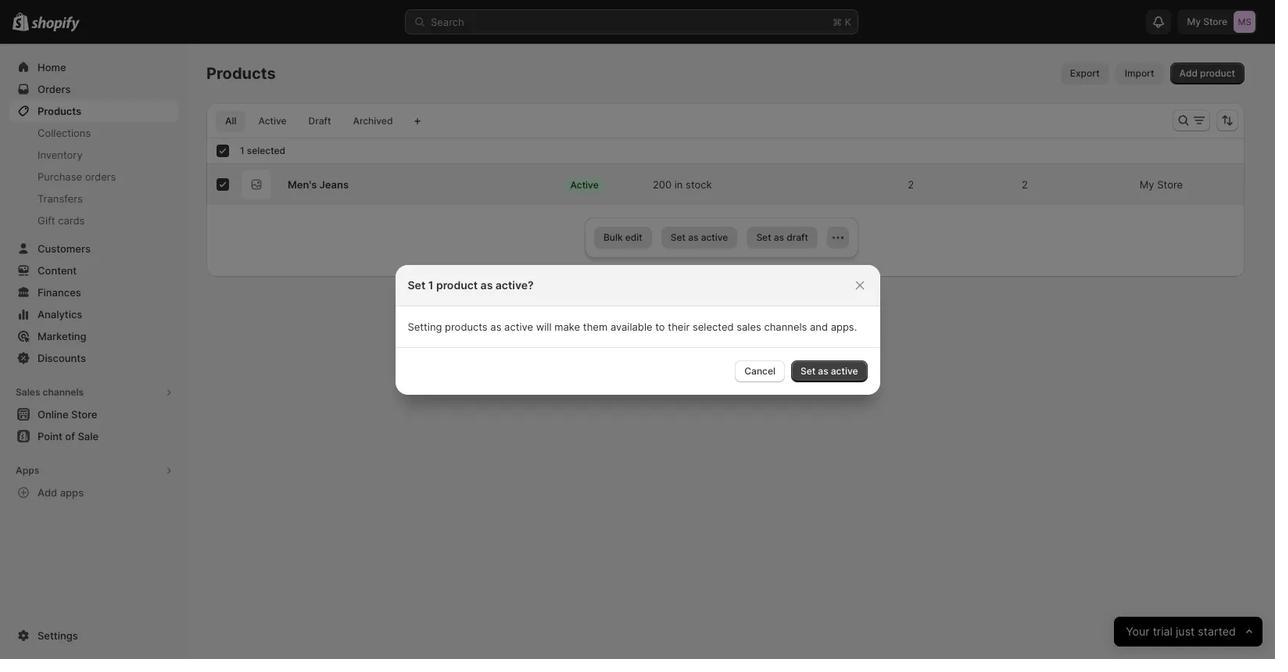 Task type: vqa. For each thing, say whether or not it's contained in the screenshot.
Dialog
no



Task type: describe. For each thing, give the bounding box(es) containing it.
learn
[[656, 293, 685, 307]]

gift
[[38, 214, 55, 227]]

about
[[717, 293, 747, 307]]

⌘ k
[[833, 16, 852, 28]]

stock
[[686, 178, 712, 191]]

add for add product
[[1180, 67, 1198, 79]]

1 vertical spatial active
[[571, 179, 599, 190]]

discounts
[[38, 352, 86, 365]]

more
[[688, 293, 714, 307]]

k
[[845, 16, 852, 28]]

men's jeans link
[[288, 177, 349, 192]]

apps button
[[9, 460, 178, 482]]

and
[[810, 320, 829, 333]]

set as active button
[[792, 360, 868, 382]]

add apps button
[[9, 482, 178, 504]]

inventory
[[38, 149, 83, 161]]

to
[[656, 320, 665, 333]]

set 1 product as active? dialog
[[0, 265, 1276, 395]]

set 1 product as active?
[[408, 278, 534, 291]]

add product
[[1180, 67, 1236, 79]]

purchase orders
[[38, 171, 116, 183]]

200 in stock
[[653, 178, 712, 191]]

set for set as active
[[801, 365, 816, 377]]

0 vertical spatial product
[[1201, 67, 1236, 79]]

1 horizontal spatial products
[[750, 293, 796, 307]]

them
[[583, 320, 608, 333]]

store
[[1158, 178, 1184, 191]]

my
[[1140, 178, 1155, 191]]

collections link
[[9, 122, 178, 144]]

sales channels button
[[9, 382, 178, 404]]

all
[[225, 115, 237, 127]]

active?
[[496, 278, 534, 291]]

shopify image
[[31, 16, 80, 32]]

purchase orders link
[[9, 166, 178, 188]]

make
[[555, 320, 581, 333]]

settings
[[38, 630, 78, 642]]

1
[[428, 278, 434, 291]]

men's jeans
[[288, 178, 349, 191]]



Task type: locate. For each thing, give the bounding box(es) containing it.
0 vertical spatial products
[[750, 293, 796, 307]]

1 vertical spatial channels
[[43, 386, 84, 398]]

home
[[38, 61, 66, 74]]

0 vertical spatial set
[[408, 278, 426, 291]]

channels
[[765, 320, 808, 333], [43, 386, 84, 398]]

channels inside set 1 product as active? dialog
[[765, 320, 808, 333]]

1 horizontal spatial add
[[1180, 67, 1198, 79]]

set as active
[[801, 365, 859, 377]]

active
[[258, 115, 287, 127], [571, 179, 599, 190]]

channels down products link
[[765, 320, 808, 333]]

active
[[505, 320, 534, 333], [831, 365, 859, 377]]

1 vertical spatial set
[[801, 365, 816, 377]]

transfers link
[[9, 188, 178, 210]]

apps
[[16, 465, 39, 476]]

0 vertical spatial active
[[258, 115, 287, 127]]

all button
[[216, 110, 246, 132]]

0 horizontal spatial active
[[505, 320, 534, 333]]

will
[[536, 320, 552, 333]]

products up the sales
[[750, 293, 796, 307]]

0 horizontal spatial channels
[[43, 386, 84, 398]]

orders
[[85, 171, 116, 183]]

0 horizontal spatial set
[[408, 278, 426, 291]]

export button
[[1061, 63, 1110, 84]]

import
[[1125, 67, 1155, 79]]

apps
[[60, 487, 84, 499]]

active down apps.
[[831, 365, 859, 377]]

archived link
[[344, 110, 402, 132]]

setting
[[408, 320, 442, 333]]

set
[[408, 278, 426, 291], [801, 365, 816, 377]]

gift cards
[[38, 214, 85, 227]]

1 vertical spatial product
[[436, 278, 478, 291]]

1 vertical spatial as
[[491, 320, 502, 333]]

sales channels
[[16, 386, 84, 398]]

set down and
[[801, 365, 816, 377]]

0 vertical spatial active
[[505, 320, 534, 333]]

active link
[[249, 110, 296, 132]]

cards
[[58, 214, 85, 227]]

add right import
[[1180, 67, 1198, 79]]

add inside button
[[38, 487, 57, 499]]

tab list
[[213, 110, 406, 132]]

products up collections
[[38, 105, 81, 117]]

channels inside button
[[43, 386, 84, 398]]

jeans
[[320, 178, 349, 191]]

1 vertical spatial products
[[38, 105, 81, 117]]

men's
[[288, 178, 317, 191]]

collections
[[38, 127, 91, 139]]

set left 1 at the top
[[408, 278, 426, 291]]

draft
[[309, 115, 331, 127]]

0 horizontal spatial active
[[258, 115, 287, 127]]

settings link
[[9, 625, 178, 647]]

cancel button
[[736, 360, 785, 382]]

setting products as active will make them available to their selected sales channels and apps.
[[408, 320, 858, 333]]

1 horizontal spatial set
[[801, 365, 816, 377]]

1 horizontal spatial products
[[207, 64, 276, 83]]

discounts link
[[9, 347, 178, 369]]

200
[[653, 178, 672, 191]]

set inside button
[[801, 365, 816, 377]]

products link
[[750, 293, 796, 307]]

0 vertical spatial products
[[207, 64, 276, 83]]

0 horizontal spatial product
[[436, 278, 478, 291]]

active inside button
[[831, 365, 859, 377]]

products right "setting"
[[445, 320, 488, 333]]

purchase
[[38, 171, 82, 183]]

products
[[207, 64, 276, 83], [38, 105, 81, 117]]

product inside dialog
[[436, 278, 478, 291]]

tab list containing all
[[213, 110, 406, 132]]

1 vertical spatial products
[[445, 320, 488, 333]]

learn more about products
[[656, 293, 796, 307]]

0 vertical spatial as
[[481, 278, 493, 291]]

gift cards link
[[9, 210, 178, 232]]

available
[[611, 320, 653, 333]]

active left 200
[[571, 179, 599, 190]]

apps.
[[831, 320, 858, 333]]

0 vertical spatial add
[[1180, 67, 1198, 79]]

products
[[750, 293, 796, 307], [445, 320, 488, 333]]

0 horizontal spatial products
[[445, 320, 488, 333]]

2 vertical spatial as
[[819, 365, 829, 377]]

selected
[[693, 320, 734, 333]]

as left active?
[[481, 278, 493, 291]]

active left will
[[505, 320, 534, 333]]

inventory link
[[9, 144, 178, 166]]

as inside set as active button
[[819, 365, 829, 377]]

1 horizontal spatial active
[[571, 179, 599, 190]]

import button
[[1116, 63, 1165, 84]]

add left apps
[[38, 487, 57, 499]]

search
[[431, 16, 465, 28]]

product right 1 at the top
[[436, 278, 478, 291]]

channels down discounts
[[43, 386, 84, 398]]

add apps
[[38, 487, 84, 499]]

transfers
[[38, 192, 83, 205]]

product
[[1201, 67, 1236, 79], [436, 278, 478, 291]]

0 vertical spatial channels
[[765, 320, 808, 333]]

1 horizontal spatial active
[[831, 365, 859, 377]]

export
[[1071, 67, 1100, 79]]

product right import
[[1201, 67, 1236, 79]]

add
[[1180, 67, 1198, 79], [38, 487, 57, 499]]

archived
[[353, 115, 393, 127]]

1 horizontal spatial product
[[1201, 67, 1236, 79]]

draft link
[[299, 110, 341, 132]]

home link
[[9, 56, 178, 78]]

their
[[668, 320, 690, 333]]

1 vertical spatial add
[[38, 487, 57, 499]]

1 horizontal spatial channels
[[765, 320, 808, 333]]

products up all
[[207, 64, 276, 83]]

as down active?
[[491, 320, 502, 333]]

1 vertical spatial active
[[831, 365, 859, 377]]

products inside set 1 product as active? dialog
[[445, 320, 488, 333]]

products link
[[9, 100, 178, 122]]

sales
[[16, 386, 40, 398]]

0 horizontal spatial products
[[38, 105, 81, 117]]

my store
[[1140, 178, 1184, 191]]

⌘
[[833, 16, 842, 28]]

0 horizontal spatial add
[[38, 487, 57, 499]]

set for set 1 product as active?
[[408, 278, 426, 291]]

in
[[675, 178, 683, 191]]

sales
[[737, 320, 762, 333]]

active right all
[[258, 115, 287, 127]]

add product link
[[1171, 63, 1245, 84]]

add for add apps
[[38, 487, 57, 499]]

as
[[481, 278, 493, 291], [491, 320, 502, 333], [819, 365, 829, 377]]

as down and
[[819, 365, 829, 377]]

cancel
[[745, 365, 776, 377]]



